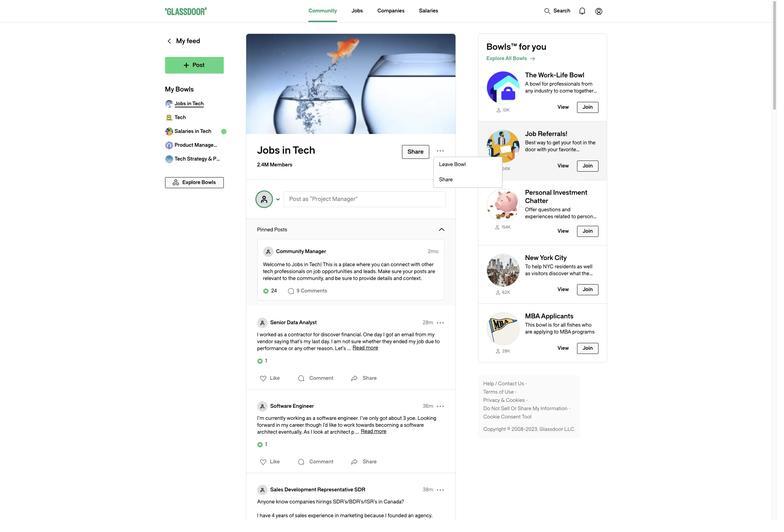 Task type: locate. For each thing, give the bounding box(es) containing it.
1 vertical spatial share button
[[349, 455, 377, 469]]

day inside i worked as a contractor for discover financial. one day i got an email from my vendor saying that's my last day. i am not sure whether they ended my job due to performance or any other reason. let's  ...
[[374, 332, 382, 338]]

for inside the work-life bowl a bowl for professionals from any industry to come together and discuss the day-to-day happenings of work-life.
[[542, 81, 549, 87]]

read more button down whether
[[353, 345, 378, 351]]

0 horizontal spatial discover
[[321, 332, 340, 338]]

1 vertical spatial read more button
[[361, 429, 387, 435]]

0 horizontal spatial this
[[323, 262, 333, 268]]

to inside i worked as a contractor for discover financial. one day i got an email from my vendor saying that's my last day. i am not sure whether they ended my job due to performance or any other reason. let's  ...
[[435, 339, 440, 345]]

in down tech link
[[195, 129, 199, 134]]

work-
[[538, 72, 557, 79]]

financial.
[[342, 332, 362, 338]]

got up they
[[386, 332, 394, 338]]

yoe.
[[407, 416, 417, 422]]

0 vertical spatial read more button
[[353, 345, 378, 351]]

mba down all
[[560, 329, 571, 335]]

menu
[[434, 157, 503, 188]]

image for bowl image for the work-life bowl
[[487, 71, 520, 104]]

in down currently
[[276, 423, 280, 429]]

tech!
[[309, 262, 322, 268]]

all
[[506, 56, 512, 62]]

0 vertical spatial professionals
[[550, 81, 581, 87]]

read more for one
[[353, 345, 378, 351]]

2 vertical spatial of
[[289, 513, 294, 519]]

and up happenings
[[525, 95, 534, 101]]

1 vertical spatial mba
[[560, 329, 571, 335]]

1 vertical spatial comment button
[[296, 455, 335, 469]]

my inside help / contact us terms of use privacy & cookies do not sell or share my information cookie consent tool
[[533, 406, 540, 412]]

to up investments at the right
[[572, 214, 576, 220]]

community left jobs link
[[309, 8, 337, 14]]

comment button up "engineer" at left bottom
[[296, 372, 335, 386]]

day up whether
[[374, 332, 382, 338]]

product inside 'link'
[[175, 142, 193, 148]]

5 image for bowl image from the top
[[487, 313, 520, 346]]

a
[[339, 262, 342, 268], [284, 332, 287, 338], [313, 416, 316, 422], [400, 423, 403, 429]]

0 vertical spatial last
[[312, 339, 320, 345]]

in
[[195, 129, 199, 134], [282, 145, 291, 156], [304, 262, 308, 268], [276, 423, 280, 429], [379, 499, 383, 505], [335, 513, 339, 519], [316, 520, 320, 520]]

0 vertical spatial like button
[[256, 373, 282, 384]]

to right like
[[338, 423, 343, 429]]

toogle identity image
[[256, 191, 272, 208], [263, 247, 274, 257], [257, 318, 268, 328], [257, 485, 268, 496]]

1 vertical spatial 1
[[266, 442, 267, 448]]

1 1 from the top
[[266, 358, 267, 364]]

0 vertical spatial my
[[176, 37, 185, 45]]

us
[[518, 381, 524, 387]]

1 horizontal spatial are
[[525, 329, 533, 335]]

is up opportunities
[[334, 262, 338, 268]]

0 vertical spatial from
[[582, 81, 593, 87]]

toogle identity image up anyone
[[257, 485, 268, 496]]

0 vertical spatial you
[[532, 42, 547, 52]]

to right applying at the right bottom
[[554, 329, 559, 335]]

founded
[[388, 513, 407, 519]]

1 for i worked as a contractor for discover financial. one day i got an email from my vendor saying that's my last day. i am not sure whether they ended my job due to performance or any other reason. let's  ...
[[266, 358, 267, 364]]

product
[[175, 142, 193, 148], [213, 156, 232, 162]]

posts
[[414, 269, 427, 275]]

1 like button from the top
[[256, 373, 282, 384]]

0 horizontal spatial of
[[289, 513, 294, 519]]

0 vertical spatial day
[[580, 95, 588, 101]]

personal investment chatter offer questions and experiences related to personal finance and investments
[[525, 189, 598, 227]]

1 horizontal spatial architect
[[330, 430, 350, 435]]

0 horizontal spatial from
[[416, 332, 427, 338]]

& inside help / contact us terms of use privacy & cookies do not sell or share my information cookie consent tool
[[501, 398, 505, 404]]

0 horizontal spatial last
[[312, 339, 320, 345]]

you up explore all bowls link
[[532, 42, 547, 52]]

0 vertical spatial jobs
[[352, 8, 363, 14]]

1 comment button from the top
[[296, 372, 335, 386]]

bowl right life
[[570, 72, 585, 79]]

comment button up 'sales development representative sdr' on the bottom left of page
[[296, 455, 335, 469]]

1 vertical spatial ...
[[356, 430, 359, 435]]

0 vertical spatial ...
[[347, 346, 351, 352]]

this inside the welcome to jobs in tech! this is a place where you can connect with other tech professionals on job opportunities and leads. make sure your posts are relevant to the community, and be sure to provide details and context.
[[323, 262, 333, 268]]

leave bowl
[[439, 162, 466, 168]]

my bowls
[[165, 86, 194, 93]]

mba up applying at the right bottom
[[525, 313, 540, 320]]

discover inside new york city to help nyc residents as well as visitors discover what the world's most popular city has to offer!
[[549, 271, 569, 277]]

cookies
[[506, 398, 525, 404]]

0 horizontal spatial product
[[175, 142, 193, 148]]

0 horizontal spatial salaries
[[175, 129, 194, 134]]

1 vertical spatial software
[[404, 423, 424, 429]]

1 horizontal spatial professionals
[[550, 81, 581, 87]]

this up opportunities
[[323, 262, 333, 268]]

tool
[[522, 414, 532, 420]]

referrals!
[[538, 130, 568, 138]]

the up has
[[582, 271, 590, 277]]

are right posts
[[428, 269, 435, 275]]

0 vertical spatial comment
[[310, 376, 334, 382]]

worked
[[260, 332, 277, 338]]

1 for i'm currently working as a software engineer. i've only got about 3 yoe. looking forward in my career though i'd like to work towards becoming a software architect eventually. as i look at architect p ...
[[266, 442, 267, 448]]

2 1 from the top
[[266, 442, 267, 448]]

other left reason. in the bottom of the page
[[304, 346, 316, 352]]

the inside anyone know companies hirings sdr's/bdr's/isr's in canada? i have 4 years of sales experience in marketing because i founded an agency. have sold multi 6-figures in the last yea
[[322, 520, 329, 520]]

241k
[[502, 166, 511, 171]]

to inside new york city to help nyc residents as well as visitors discover what the world's most popular city has to offer!
[[593, 278, 598, 284]]

like button up toogle identity icon
[[256, 373, 282, 384]]

bowls right all
[[513, 56, 527, 62]]

1 vertical spatial of
[[499, 390, 504, 395]]

... right p
[[356, 430, 359, 435]]

jobs down community manager
[[292, 262, 303, 268]]

last left day.
[[312, 339, 320, 345]]

toogle identity image up welcome
[[263, 247, 274, 257]]

1 vertical spatial other
[[304, 346, 316, 352]]

1 horizontal spatial any
[[525, 88, 533, 94]]

i up they
[[384, 332, 385, 338]]

the left the day-
[[554, 95, 561, 101]]

post as "project manager" button
[[284, 191, 446, 207]]

as down to
[[525, 271, 531, 277]]

1 vertical spatial comment
[[310, 459, 334, 465]]

0 vertical spatial mba
[[525, 313, 540, 320]]

0 vertical spatial share button
[[349, 372, 377, 386]]

this inside mba applicants this bowl is for all fishes who are applying to mba programs
[[525, 323, 535, 328]]

i up vendor
[[257, 332, 259, 338]]

professionals down welcome
[[275, 269, 305, 275]]

community for community manager
[[276, 249, 304, 255]]

an left the agency.
[[408, 513, 414, 519]]

1 horizontal spatial my
[[176, 37, 185, 45]]

offer
[[525, 207, 537, 213]]

day.
[[321, 339, 330, 345]]

0 horizontal spatial bowl
[[455, 162, 466, 168]]

1 horizontal spatial of
[[499, 390, 504, 395]]

1 horizontal spatial software
[[404, 423, 424, 429]]

more down becoming
[[374, 429, 387, 435]]

0 vertical spatial read more
[[353, 345, 378, 351]]

0 horizontal spatial architect
[[257, 430, 278, 435]]

like
[[270, 376, 280, 382], [270, 459, 280, 465]]

comment button for my
[[296, 372, 335, 386]]

0 vertical spatial 1
[[266, 358, 267, 364]]

discover up popular
[[549, 271, 569, 277]]

sdr
[[355, 487, 366, 493]]

0 horizontal spatial other
[[304, 346, 316, 352]]

1 vertical spatial read more
[[361, 429, 387, 435]]

from inside the work-life bowl a bowl for professionals from any industry to come together and discuss the day-to-day happenings of work-life.
[[582, 81, 593, 87]]

relevant
[[263, 276, 281, 282]]

0 vertical spatial like
[[270, 376, 280, 382]]

search button
[[541, 4, 574, 18]]

companies
[[290, 499, 315, 505]]

... inside i'm currently working as a software engineer. i've only got about 3 yoe. looking forward in my career though i'd like to work towards becoming a software architect eventually. as i look at architect p ...
[[356, 430, 359, 435]]

this up applying at the right bottom
[[525, 323, 535, 328]]

you up leads.
[[372, 262, 380, 268]]

of left work-
[[553, 102, 558, 108]]

like button for i'm currently working as a software engineer. i've only got about 3 yoe. looking forward in my career though i'd like to work towards becoming a software architect eventually. as i look at architect p ...
[[256, 457, 282, 468]]

comment for like
[[310, 459, 334, 465]]

any down that's
[[295, 346, 303, 352]]

1 vertical spatial bowl
[[536, 323, 547, 328]]

3 image for bowl image from the top
[[487, 189, 520, 222]]

1 vertical spatial you
[[372, 262, 380, 268]]

to left come
[[554, 88, 559, 94]]

sales development representative sdr button
[[270, 487, 366, 494]]

1 like from the top
[[270, 376, 280, 382]]

york
[[540, 254, 554, 262]]

0 vertical spatial discover
[[549, 271, 569, 277]]

1 horizontal spatial day
[[580, 95, 588, 101]]

image for bowl image for personal investment chatter
[[487, 189, 520, 222]]

am
[[334, 339, 341, 345]]

36m link
[[423, 403, 434, 410]]

1 vertical spatial like
[[270, 459, 280, 465]]

to right has
[[593, 278, 598, 284]]

look
[[314, 430, 323, 435]]

2 like from the top
[[270, 459, 280, 465]]

to right due
[[435, 339, 440, 345]]

any inside the work-life bowl a bowl for professionals from any industry to come together and discuss the day-to-day happenings of work-life.
[[525, 88, 533, 94]]

life.
[[573, 102, 581, 108]]

not
[[492, 406, 500, 412]]

1 comment from the top
[[310, 376, 334, 382]]

1 vertical spatial are
[[525, 329, 533, 335]]

product down management
[[213, 156, 232, 162]]

read more button for only
[[361, 429, 387, 435]]

post as "project manager"
[[289, 196, 358, 203]]

1 share button from the top
[[349, 372, 377, 386]]

share button
[[349, 372, 377, 386], [349, 455, 377, 469]]

2.4m
[[257, 162, 269, 168]]

bowl right leave
[[455, 162, 466, 168]]

like button
[[256, 373, 282, 384], [256, 457, 282, 468]]

0 horizontal spatial professionals
[[275, 269, 305, 275]]

day down together
[[580, 95, 588, 101]]

... down not
[[347, 346, 351, 352]]

performance
[[257, 346, 287, 352]]

due
[[425, 339, 434, 345]]

are left applying at the right bottom
[[525, 329, 533, 335]]

0 horizontal spatial day
[[374, 332, 382, 338]]

1 horizontal spatial last
[[330, 520, 338, 520]]

looking
[[418, 416, 437, 422]]

1 horizontal spatial &
[[501, 398, 505, 404]]

of left use
[[499, 390, 504, 395]]

read more button down towards
[[361, 429, 387, 435]]

1 vertical spatial salaries
[[175, 129, 194, 134]]

help / contact us link
[[484, 381, 529, 388]]

software up 'i'd'
[[317, 416, 337, 422]]

to right relevant
[[283, 276, 287, 282]]

agency.
[[415, 513, 433, 519]]

1 horizontal spatial community
[[309, 8, 337, 14]]

0 vertical spatial bowl
[[530, 81, 541, 87]]

got inside i worked as a contractor for discover financial. one day i got an email from my vendor saying that's my last day. i am not sure whether they ended my job due to performance or any other reason. let's  ...
[[386, 332, 394, 338]]

bowl right the a
[[530, 81, 541, 87]]

read more down towards
[[361, 429, 387, 435]]

a inside i worked as a contractor for discover financial. one day i got an email from my vendor saying that's my last day. i am not sure whether they ended my job due to performance or any other reason. let's  ...
[[284, 332, 287, 338]]

1 vertical spatial community
[[276, 249, 304, 255]]

2 vertical spatial sure
[[351, 339, 361, 345]]

leave bowl menu item
[[434, 157, 502, 172]]

0 vertical spatial is
[[334, 262, 338, 268]]

together
[[575, 88, 594, 94]]

0 vertical spatial community
[[309, 8, 337, 14]]

engineer.
[[338, 416, 359, 422]]

is inside the welcome to jobs in tech! this is a place where you can connect with other tech professionals on job opportunities and leads. make sure your posts are relevant to the community, and be sure to provide details and context.
[[334, 262, 338, 268]]

sure down connect
[[392, 269, 402, 275]]

image for bowl image up 62k link
[[487, 254, 520, 287]]

154k link
[[487, 224, 520, 230]]

image for bowl image
[[487, 71, 520, 104], [487, 130, 520, 163], [487, 189, 520, 222], [487, 254, 520, 287], [487, 313, 520, 346]]

1 image for bowl image from the top
[[487, 71, 520, 104]]

0 horizontal spatial ...
[[347, 346, 351, 352]]

1 vertical spatial is
[[549, 323, 552, 328]]

a up opportunities
[[339, 262, 342, 268]]

well
[[584, 264, 593, 270]]

1 vertical spatial more
[[374, 429, 387, 435]]

software down yoe.
[[404, 423, 424, 429]]

0 horizontal spatial job
[[314, 269, 321, 275]]

like button for i worked as a contractor for discover financial. one day i got an email from my vendor saying that's my last day. i am not sure whether they ended my job due to performance or any other reason. let's  ...
[[256, 373, 282, 384]]

1 vertical spatial product
[[213, 156, 232, 162]]

from up together
[[582, 81, 593, 87]]

an inside anyone know companies hirings sdr's/bdr's/isr's in canada? i have 4 years of sales experience in marketing because i founded an agency. have sold multi 6-figures in the last yea
[[408, 513, 414, 519]]

experiences
[[525, 214, 554, 220]]

1 horizontal spatial mba
[[560, 329, 571, 335]]

read more down whether
[[353, 345, 378, 351]]

an up 'ended'
[[395, 332, 400, 338]]

my up eventually.
[[281, 423, 288, 429]]

1 horizontal spatial bowl
[[570, 72, 585, 79]]

becoming
[[376, 423, 399, 429]]

2 vertical spatial jobs
[[292, 262, 303, 268]]

1 vertical spatial like button
[[256, 457, 282, 468]]

read down towards
[[361, 429, 373, 435]]

i left founded
[[385, 513, 387, 519]]

2 comment button from the top
[[296, 455, 335, 469]]

to inside the work-life bowl a bowl for professionals from any industry to come together and discuss the day-to-day happenings of work-life.
[[554, 88, 559, 94]]

1 horizontal spatial an
[[408, 513, 414, 519]]

years
[[276, 513, 288, 519]]

a down 'about'
[[400, 423, 403, 429]]

2 share button from the top
[[349, 455, 377, 469]]

4 image for bowl image from the top
[[487, 254, 520, 287]]

my for my feed
[[176, 37, 185, 45]]

1 down forward
[[266, 442, 267, 448]]

work
[[344, 423, 355, 429]]

1 architect from the left
[[257, 430, 278, 435]]

any down the a
[[525, 88, 533, 94]]

architect down like
[[330, 430, 350, 435]]

2 comment from the top
[[310, 459, 334, 465]]

and
[[525, 95, 534, 101], [562, 207, 571, 213], [544, 221, 552, 227], [354, 269, 362, 275], [325, 276, 334, 282], [394, 276, 402, 282]]

explore
[[487, 56, 505, 62]]

0 vertical spatial more
[[366, 345, 378, 351]]

posts
[[274, 227, 287, 233]]

share button for becoming
[[349, 455, 377, 469]]

applicants
[[541, 313, 574, 320]]

do not sell or share my information link
[[484, 406, 572, 413]]

1 horizontal spatial is
[[549, 323, 552, 328]]

a up saying
[[284, 332, 287, 338]]

i've
[[360, 416, 368, 422]]

1 vertical spatial an
[[408, 513, 414, 519]]

& down the "terms of use" link
[[501, 398, 505, 404]]

2 horizontal spatial of
[[553, 102, 558, 108]]

sales
[[295, 513, 307, 519]]

my for my bowls
[[165, 86, 174, 93]]

finance
[[525, 221, 543, 227]]

1 horizontal spatial discover
[[549, 271, 569, 277]]

architect down forward
[[257, 430, 278, 435]]

1 horizontal spatial salaries
[[419, 8, 438, 14]]

my up due
[[428, 332, 435, 338]]

in inside i'm currently working as a software engineer. i've only got about 3 yoe. looking forward in my career though i'd like to work towards becoming a software architect eventually. as i look at architect p ...
[[276, 423, 280, 429]]

in down experience at the left of page
[[316, 520, 320, 520]]

discover up day.
[[321, 332, 340, 338]]

read for not
[[353, 345, 365, 351]]

154k
[[502, 225, 511, 230]]

my inside i'm currently working as a software engineer. i've only got about 3 yoe. looking forward in my career though i'd like to work towards becoming a software architect eventually. as i look at architect p ...
[[281, 423, 288, 429]]

community for community
[[309, 8, 337, 14]]

1 horizontal spatial bowls
[[513, 56, 527, 62]]

mba
[[525, 313, 540, 320], [560, 329, 571, 335]]

software engineer button
[[270, 403, 314, 410]]

image for bowl image up 154k link on the right
[[487, 189, 520, 222]]

like up sales
[[270, 459, 280, 465]]

1 horizontal spatial jobs
[[292, 262, 303, 268]]

i left am
[[332, 339, 333, 345]]

you inside the welcome to jobs in tech! this is a place where you can connect with other tech professionals on job opportunities and leads. make sure your posts are relevant to the community, and be sure to provide details and context.
[[372, 262, 380, 268]]

professionals inside the welcome to jobs in tech! this is a place where you can connect with other tech professionals on job opportunities and leads. make sure your posts are relevant to the community, and be sure to provide details and context.
[[275, 269, 305, 275]]

bowl
[[570, 72, 585, 79], [455, 162, 466, 168]]

share menu item
[[434, 172, 502, 188]]

0 horizontal spatial jobs
[[257, 145, 280, 156]]

is up applying at the right bottom
[[549, 323, 552, 328]]

1 vertical spatial jobs
[[257, 145, 280, 156]]

0 horizontal spatial are
[[428, 269, 435, 275]]

0 horizontal spatial &
[[208, 156, 212, 162]]

36m
[[423, 404, 434, 410]]

2 horizontal spatial jobs
[[352, 8, 363, 14]]

bowl inside mba applicants this bowl is for all fishes who are applying to mba programs
[[536, 323, 547, 328]]

last down experience at the left of page
[[330, 520, 338, 520]]

0 vertical spatial other
[[422, 262, 434, 268]]

1 vertical spatial any
[[295, 346, 303, 352]]

the down experience at the left of page
[[322, 520, 329, 520]]

the inside new york city to help nyc residents as well as visitors discover what the world's most popular city has to offer!
[[582, 271, 590, 277]]

0 horizontal spatial is
[[334, 262, 338, 268]]

read more button
[[353, 345, 378, 351], [361, 429, 387, 435]]

read for becoming
[[361, 429, 373, 435]]

0 vertical spatial any
[[525, 88, 533, 94]]

0 horizontal spatial an
[[395, 332, 400, 338]]

tech strategy & product
[[175, 156, 232, 162]]

not
[[343, 339, 350, 345]]

as up though
[[306, 416, 312, 422]]

1 vertical spatial my
[[165, 86, 174, 93]]

though
[[305, 423, 322, 429]]

1 vertical spatial bowl
[[455, 162, 466, 168]]

2 image for bowl image from the top
[[487, 130, 520, 163]]

software engineer
[[270, 404, 314, 410]]

1 vertical spatial discover
[[321, 332, 340, 338]]

like button up sales
[[256, 457, 282, 468]]

read down whether
[[353, 345, 365, 351]]

1 vertical spatial job
[[417, 339, 424, 345]]

to-
[[573, 95, 580, 101]]

a
[[525, 81, 529, 87]]

2 like button from the top
[[256, 457, 282, 468]]

as up saying
[[278, 332, 283, 338]]

as inside i worked as a contractor for discover financial. one day i got an email from my vendor saying that's my last day. i am not sure whether they ended my job due to performance or any other reason. let's  ...
[[278, 332, 283, 338]]

of up multi
[[289, 513, 294, 519]]

2023,
[[526, 427, 539, 433]]

and up related
[[562, 207, 571, 213]]

professionals up come
[[550, 81, 581, 87]]

help
[[532, 264, 542, 270]]

0 vertical spatial &
[[208, 156, 212, 162]]

0 vertical spatial job
[[314, 269, 321, 275]]

&
[[208, 156, 212, 162], [501, 398, 505, 404]]

more down whether
[[366, 345, 378, 351]]

information
[[541, 406, 568, 412]]

like
[[329, 423, 337, 429]]

professionals inside the work-life bowl a bowl for professionals from any industry to come together and discuss the day-to-day happenings of work-life.
[[550, 81, 581, 87]]

other
[[422, 262, 434, 268], [304, 346, 316, 352]]



Task type: vqa. For each thing, say whether or not it's contained in the screenshot.


Task type: describe. For each thing, give the bounding box(es) containing it.
working
[[287, 416, 305, 422]]

job inside the welcome to jobs in tech! this is a place where you can connect with other tech professionals on job opportunities and leads. make sure your posts are relevant to the community, and be sure to provide details and context.
[[314, 269, 321, 275]]

vendor
[[257, 339, 273, 345]]

currently
[[266, 416, 286, 422]]

1 horizontal spatial you
[[532, 42, 547, 52]]

community link
[[309, 0, 337, 22]]

discover inside i worked as a contractor for discover financial. one day i got an email from my vendor saying that's my last day. i am not sure whether they ended my job due to performance or any other reason. let's  ...
[[321, 332, 340, 338]]

i'm currently working as a software engineer. i've only got about 3 yoe. looking forward in my career though i'd like to work towards becoming a software architect eventually. as i look at architect p ...
[[257, 416, 437, 435]]

salaries for salaries
[[419, 8, 438, 14]]

saying
[[274, 339, 289, 345]]

senior
[[270, 320, 286, 326]]

in up "members"
[[282, 145, 291, 156]]

post
[[289, 196, 301, 203]]

as inside "button"
[[303, 196, 309, 203]]

copyright © 2008-2023, glassdoor llc
[[484, 427, 575, 433]]

towards
[[356, 423, 375, 429]]

2008-
[[512, 427, 526, 433]]

sales
[[270, 487, 284, 493]]

community manager
[[276, 249, 326, 255]]

because
[[365, 513, 384, 519]]

has
[[584, 278, 592, 284]]

analyst
[[299, 320, 317, 326]]

to inside mba applicants this bowl is for all fishes who are applying to mba programs
[[554, 329, 559, 335]]

last inside anyone know companies hirings sdr's/bdr's/isr's in canada? i have 4 years of sales experience in marketing because i founded an agency. have sold multi 6-figures in the last yea
[[330, 520, 338, 520]]

read more for only
[[361, 429, 387, 435]]

bowl inside the work-life bowl a bowl for professionals from any industry to come together and discuss the day-to-day happenings of work-life.
[[530, 81, 541, 87]]

bowl inside menu item
[[455, 162, 466, 168]]

companies link
[[378, 0, 405, 22]]

jobs inside the welcome to jobs in tech! this is a place where you can connect with other tech professionals on job opportunities and leads. make sure your posts are relevant to the community, and be sure to provide details and context.
[[292, 262, 303, 268]]

got inside i'm currently working as a software engineer. i've only got about 3 yoe. looking forward in my career though i'd like to work towards becoming a software architect eventually. as i look at architect p ...
[[380, 416, 388, 422]]

about
[[389, 416, 402, 422]]

salaries link
[[419, 0, 438, 22]]

job referrals!
[[525, 130, 568, 138]]

anyone know companies hirings sdr's/bdr's/isr's in canada? i have 4 years of sales experience in marketing because i founded an agency. have sold multi 6-figures in the last yea
[[257, 499, 433, 520]]

is inside mba applicants this bowl is for all fishes who are applying to mba programs
[[549, 323, 552, 328]]

personal
[[525, 189, 552, 196]]

jobs for jobs
[[352, 8, 363, 14]]

a up though
[[313, 416, 316, 422]]

1 horizontal spatial product
[[213, 156, 232, 162]]

connect
[[391, 262, 410, 268]]

3
[[403, 416, 406, 422]]

for up "explore all bowls"
[[519, 42, 530, 52]]

1 vertical spatial sure
[[342, 276, 352, 282]]

salaries for salaries in tech
[[175, 129, 194, 134]]

my down contractor
[[304, 339, 311, 345]]

software
[[270, 404, 292, 410]]

10k link
[[487, 107, 520, 113]]

as inside i'm currently working as a software engineer. i've only got about 3 yoe. looking forward in my career though i'd like to work towards becoming a software architect eventually. as i look at architect p ...
[[306, 416, 312, 422]]

other inside i worked as a contractor for discover financial. one day i got an email from my vendor saying that's my last day. i am not sure whether they ended my job due to performance or any other reason. let's  ...
[[304, 346, 316, 352]]

my feed link
[[165, 34, 224, 57]]

in left 'marketing'
[[335, 513, 339, 519]]

are inside the welcome to jobs in tech! this is a place where you can connect with other tech professionals on job opportunities and leads. make sure your posts are relevant to the community, and be sure to provide details and context.
[[428, 269, 435, 275]]

sell
[[501, 406, 510, 412]]

more for only
[[374, 429, 387, 435]]

image for bowl image for mba applicants
[[487, 313, 520, 346]]

like for i worked as a contractor for discover financial. one day i got an email from my vendor saying that's my last day. i am not sure whether they ended my job due to performance or any other reason. let's  ...
[[270, 376, 280, 382]]

0 horizontal spatial mba
[[525, 313, 540, 320]]

cookie
[[484, 414, 500, 420]]

offer!
[[525, 285, 538, 290]]

and down experiences
[[544, 221, 552, 227]]

and right details at the bottom of page
[[394, 276, 402, 282]]

sure inside i worked as a contractor for discover financial. one day i got an email from my vendor saying that's my last day. i am not sure whether they ended my job due to performance or any other reason. let's  ...
[[351, 339, 361, 345]]

to right welcome
[[286, 262, 291, 268]]

salaries in tech
[[175, 129, 212, 134]]

to inside i'm currently working as a software engineer. i've only got about 3 yoe. looking forward in my career though i'd like to work towards becoming a software architect eventually. as i look at architect p ...
[[338, 423, 343, 429]]

in inside salaries in tech link
[[195, 129, 199, 134]]

opportunities
[[322, 269, 353, 275]]

my down email
[[409, 339, 416, 345]]

hirings
[[316, 499, 332, 505]]

come
[[560, 88, 573, 94]]

like for i'm currently working as a software engineer. i've only got about 3 yoe. looking forward in my career though i'd like to work towards becoming a software architect eventually. as i look at architect p ...
[[270, 459, 280, 465]]

manager
[[305, 249, 326, 255]]

product management
[[175, 142, 226, 148]]

i up have
[[257, 513, 259, 519]]

city
[[555, 254, 567, 262]]

... inside i worked as a contractor for discover financial. one day i got an email from my vendor saying that's my last day. i am not sure whether they ended my job due to performance or any other reason. let's  ...
[[347, 346, 351, 352]]

toogle identity image up worked at bottom
[[257, 318, 268, 328]]

pinned
[[257, 227, 273, 233]]

day inside the work-life bowl a bowl for professionals from any industry to come together and discuss the day-to-day happenings of work-life.
[[580, 95, 588, 101]]

"project
[[310, 196, 331, 203]]

38m link
[[423, 487, 434, 494]]

representative
[[318, 487, 353, 493]]

i'd
[[323, 423, 328, 429]]

read more button for one
[[353, 345, 378, 351]]

share inside help / contact us terms of use privacy & cookies do not sell or share my information cookie consent tool
[[518, 406, 532, 412]]

world's
[[525, 278, 542, 284]]

figures
[[299, 520, 315, 520]]

toogle identity image
[[257, 402, 268, 412]]

to inside personal investment chatter offer questions and experiences related to personal finance and investments
[[572, 214, 576, 220]]

0 vertical spatial sure
[[392, 269, 402, 275]]

experience
[[308, 513, 334, 519]]

and down where
[[354, 269, 362, 275]]

related
[[555, 214, 571, 220]]

62k
[[503, 290, 510, 295]]

0 horizontal spatial software
[[317, 416, 337, 422]]

job inside i worked as a contractor for discover financial. one day i got an email from my vendor saying that's my last day. i am not sure whether they ended my job due to performance or any other reason. let's  ...
[[417, 339, 424, 345]]

provide
[[359, 276, 376, 282]]

data
[[287, 320, 298, 326]]

comment for last
[[310, 376, 334, 382]]

241k link
[[487, 166, 520, 172]]

chatter
[[525, 197, 549, 205]]

the inside the welcome to jobs in tech! this is a place where you can connect with other tech professionals on job opportunities and leads. make sure your posts are relevant to the community, and be sure to provide details and context.
[[289, 276, 296, 282]]

the inside the work-life bowl a bowl for professionals from any industry to come together and discuss the day-to-day happenings of work-life.
[[554, 95, 561, 101]]

on
[[307, 269, 313, 275]]

job
[[525, 130, 537, 138]]

jobs in tech
[[257, 145, 315, 156]]

most
[[543, 278, 555, 284]]

privacy
[[484, 398, 500, 404]]

for inside i worked as a contractor for discover financial. one day i got an email from my vendor saying that's my last day. i am not sure whether they ended my job due to performance or any other reason. let's  ...
[[313, 332, 320, 338]]

©
[[507, 427, 511, 433]]

the
[[525, 72, 537, 79]]

image for bowl image for new york city
[[487, 254, 520, 287]]

from inside i worked as a contractor for discover financial. one day i got an email from my vendor saying that's my last day. i am not sure whether they ended my job due to performance or any other reason. let's  ...
[[416, 332, 427, 338]]

what
[[570, 271, 581, 277]]

1 vertical spatial bowls
[[176, 86, 194, 93]]

personal
[[578, 214, 598, 220]]

context.
[[404, 276, 422, 282]]

bowl inside the work-life bowl a bowl for professionals from any industry to come together and discuss the day-to-day happenings of work-life.
[[570, 72, 585, 79]]

in inside the welcome to jobs in tech! this is a place where you can connect with other tech professionals on job opportunities and leads. make sure your posts are relevant to the community, and be sure to provide details and context.
[[304, 262, 308, 268]]

and inside the work-life bowl a bowl for professionals from any industry to come together and discuss the day-to-day happenings of work-life.
[[525, 95, 534, 101]]

all
[[561, 323, 566, 328]]

contact
[[498, 381, 517, 387]]

an inside i worked as a contractor for discover financial. one day i got an email from my vendor saying that's my last day. i am not sure whether they ended my job due to performance or any other reason. let's  ...
[[395, 332, 400, 338]]

of inside the work-life bowl a bowl for professionals from any industry to come together and discuss the day-to-day happenings of work-life.
[[553, 102, 558, 108]]

image for bowl image for job referrals!
[[487, 130, 520, 163]]

investment
[[554, 189, 588, 196]]

questions
[[539, 207, 561, 213]]

any inside i worked as a contractor for discover financial. one day i got an email from my vendor saying that's my last day. i am not sure whether they ended my job due to performance or any other reason. let's  ...
[[295, 346, 303, 352]]

work-
[[559, 102, 573, 108]]

multi
[[281, 520, 293, 520]]

28k
[[503, 349, 510, 354]]

i worked as a contractor for discover financial. one day i got an email from my vendor saying that's my last day. i am not sure whether they ended my job due to performance or any other reason. let's  ...
[[257, 332, 440, 352]]

28k link
[[487, 348, 520, 354]]

share inside menu item
[[439, 177, 453, 183]]

other inside the welcome to jobs in tech! this is a place where you can connect with other tech professionals on job opportunities and leads. make sure your posts are relevant to the community, and be sure to provide details and context.
[[422, 262, 434, 268]]

ended
[[393, 339, 408, 345]]

consent
[[501, 414, 521, 420]]

day-
[[562, 95, 573, 101]]

comment button for i'd
[[296, 455, 335, 469]]

and left be
[[325, 276, 334, 282]]

p
[[352, 430, 354, 435]]

of inside anyone know companies hirings sdr's/bdr's/isr's in canada? i have 4 years of sales experience in marketing because i founded an agency. have sold multi 6-figures in the last yea
[[289, 513, 294, 519]]

as up what on the right bottom of page
[[577, 264, 583, 270]]

copyright
[[484, 427, 506, 433]]

companies
[[378, 8, 405, 14]]

email
[[402, 332, 414, 338]]

i inside i'm currently working as a software engineer. i've only got about 3 yoe. looking forward in my career though i'd like to work towards becoming a software architect eventually. as i look at architect p ...
[[311, 430, 312, 435]]

jobs for jobs in tech
[[257, 145, 280, 156]]

menu containing leave bowl
[[434, 157, 503, 188]]

2mo
[[428, 249, 439, 255]]

2 architect from the left
[[330, 430, 350, 435]]

of inside help / contact us terms of use privacy & cookies do not sell or share my information cookie consent tool
[[499, 390, 504, 395]]

nyc
[[543, 264, 554, 270]]

more for one
[[366, 345, 378, 351]]

4
[[272, 513, 275, 519]]

last inside i worked as a contractor for discover financial. one day i got an email from my vendor saying that's my last day. i am not sure whether they ended my job due to performance or any other reason. let's  ...
[[312, 339, 320, 345]]

applying
[[534, 329, 553, 335]]

where
[[356, 262, 371, 268]]

share button for not
[[349, 372, 377, 386]]

community,
[[297, 276, 324, 282]]

for inside mba applicants this bowl is for all fishes who are applying to mba programs
[[553, 323, 560, 328]]

62k link
[[487, 290, 520, 296]]

a inside the welcome to jobs in tech! this is a place where you can connect with other tech professionals on job opportunities and leads. make sure your posts are relevant to the community, and be sure to provide details and context.
[[339, 262, 342, 268]]

are inside mba applicants this bowl is for all fishes who are applying to mba programs
[[525, 329, 533, 335]]

toogle identity image up 'pinned'
[[256, 191, 272, 208]]

to left provide
[[353, 276, 358, 282]]

at
[[325, 430, 329, 435]]

use
[[505, 390, 514, 395]]

sdr's/bdr's/isr's
[[333, 499, 377, 505]]

in left canada?
[[379, 499, 383, 505]]

mba applicants this bowl is for all fishes who are applying to mba programs
[[525, 313, 595, 335]]



